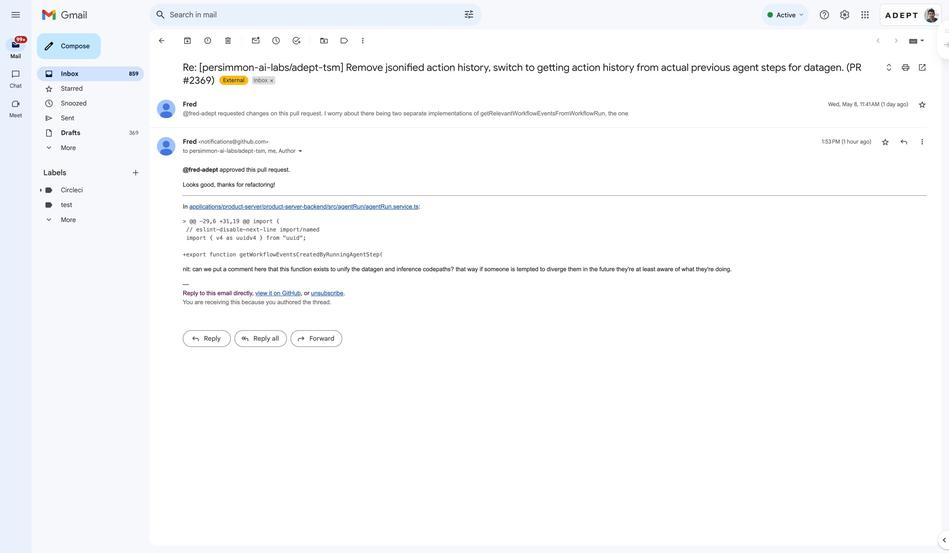 Task type: vqa. For each thing, say whether or not it's contained in the screenshot.
grocery at the top of the page
no



Task type: describe. For each thing, give the bounding box(es) containing it.
cell for not starred image on the top right of the page
[[829, 100, 909, 109]]

settings image
[[840, 9, 851, 20]]

gmail image
[[42, 6, 92, 24]]

select input tool image
[[920, 37, 925, 44]]

report spam image
[[203, 36, 212, 45]]

cell for not starred icon
[[822, 137, 872, 146]]

more email options image
[[358, 36, 368, 45]]

main menu image
[[10, 9, 21, 20]]

not starred image
[[881, 137, 890, 146]]

delete image
[[224, 36, 233, 45]]



Task type: locate. For each thing, give the bounding box(es) containing it.
0 horizontal spatial not starred checkbox
[[881, 137, 890, 146]]

Search in mail text field
[[170, 10, 438, 19]]

list
[[150, 91, 927, 355]]

back to inbox image
[[157, 36, 166, 45]]

Search in mail search field
[[150, 4, 482, 26]]

show details image
[[298, 148, 303, 154]]

labels image
[[340, 36, 349, 45]]

heading
[[0, 53, 31, 60], [0, 82, 31, 90], [0, 112, 31, 119], [43, 168, 131, 177]]

search in mail image
[[152, 6, 169, 23]]

advanced search options image
[[460, 5, 478, 24]]

navigation
[[0, 30, 32, 553]]

move to image
[[320, 36, 329, 45]]

add to tasks image
[[292, 36, 301, 45]]

not starred image
[[918, 100, 927, 109]]

Not starred checkbox
[[918, 100, 927, 109], [881, 137, 890, 146]]

archive image
[[183, 36, 192, 45]]

snooze image
[[272, 36, 281, 45]]

support image
[[819, 9, 830, 20]]

cell
[[829, 100, 909, 109], [822, 137, 872, 146], [183, 138, 269, 146]]

1 horizontal spatial not starred checkbox
[[918, 100, 927, 109]]

0 vertical spatial not starred checkbox
[[918, 100, 927, 109]]

1 vertical spatial not starred checkbox
[[881, 137, 890, 146]]



